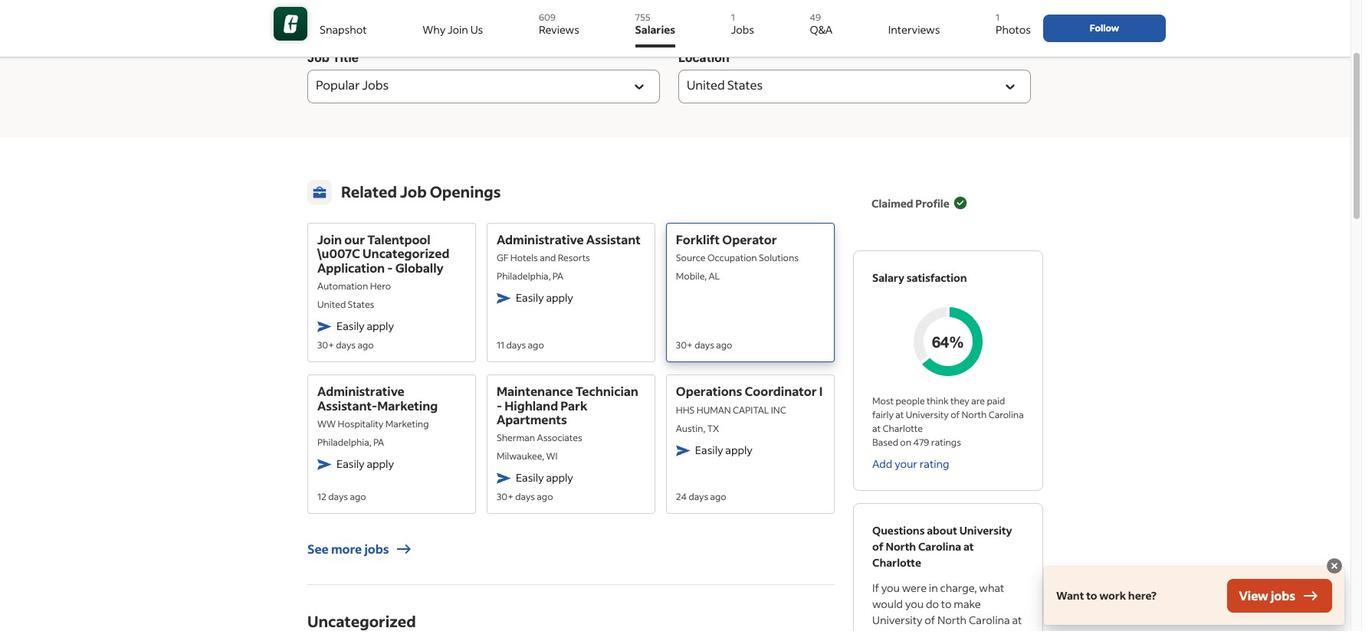 Task type: locate. For each thing, give the bounding box(es) containing it.
ago up operations
[[716, 340, 732, 351]]

0 horizontal spatial -
[[387, 260, 393, 276]]

pa down hospitality
[[373, 437, 384, 448]]

uncategorized job salaries element
[[307, 610, 835, 632]]

job right related
[[400, 182, 427, 202]]

1 1 from the left
[[731, 11, 735, 23]]

2 1 from the left
[[996, 11, 1000, 23]]

philadelphia, down hospitality
[[317, 437, 371, 448]]

0 horizontal spatial to
[[941, 597, 952, 612]]

0 horizontal spatial 30+ days ago
[[317, 340, 374, 351]]

salary
[[872, 271, 905, 285]]

join left our
[[317, 232, 342, 248]]

0 vertical spatial job
[[307, 51, 329, 64]]

resorts
[[558, 253, 590, 264]]

ago right 12
[[350, 492, 366, 503]]

snapshot
[[320, 22, 367, 37]]

1 inside 1 jobs
[[731, 11, 735, 23]]

30+ down automation
[[317, 340, 334, 351]]

easily down milwaukee,
[[516, 471, 544, 486]]

easily apply for apartments
[[516, 471, 573, 486]]

755 salaries
[[635, 11, 675, 37]]

days up operations
[[695, 340, 714, 351]]

0 vertical spatial philadelphia,
[[497, 271, 551, 282]]

days right '24'
[[689, 492, 708, 503]]

q&a
[[810, 22, 833, 37]]

easily down automation
[[337, 319, 365, 334]]

hotels
[[510, 253, 538, 264]]

and
[[540, 253, 556, 264]]

carolina down paid
[[989, 409, 1024, 421]]

charlotte down would
[[872, 629, 919, 632]]

1 horizontal spatial join
[[448, 22, 468, 37]]

popular jobs
[[316, 77, 389, 93]]

2 horizontal spatial 30+ days ago
[[676, 340, 732, 351]]

philadelphia, inside administrative assistant-marketing ww hospitality marketing philadelphia, pa
[[317, 437, 371, 448]]

apply down wi at the bottom of page
[[546, 471, 573, 486]]

1 vertical spatial job
[[400, 182, 427, 202]]

479
[[913, 437, 929, 448]]

apply down capital
[[725, 443, 753, 457]]

1 horizontal spatial administrative
[[497, 232, 584, 248]]

0 horizontal spatial states
[[348, 299, 374, 311]]

job
[[307, 51, 329, 64], [400, 182, 427, 202]]

1 vertical spatial pa
[[373, 437, 384, 448]]

1 vertical spatial uncategorized
[[363, 246, 450, 262]]

university
[[411, 15, 486, 34], [906, 409, 949, 421], [960, 524, 1012, 538], [872, 613, 923, 628]]

pa inside the administrative assistant gf hotels and resorts philadelphia, pa
[[553, 271, 564, 282]]

easily apply down tx
[[695, 443, 753, 457]]

1 horizontal spatial job
[[400, 182, 427, 202]]

30+ days ago up operations
[[676, 340, 732, 351]]

carolina down about
[[918, 540, 961, 554]]

ago for maintenance technician - highland park apartments
[[537, 492, 553, 503]]

jobs up united states
[[731, 22, 754, 37]]

apply for apartments
[[546, 471, 573, 486]]

easily down tx
[[695, 443, 723, 457]]

easily
[[516, 291, 544, 305], [337, 319, 365, 334], [695, 443, 723, 457], [337, 457, 365, 471], [516, 471, 544, 486]]

states down automation
[[348, 299, 374, 311]]

1 vertical spatial jobs
[[362, 77, 389, 93]]

operator
[[722, 232, 777, 248]]

states
[[727, 77, 763, 93], [348, 299, 374, 311]]

1 horizontal spatial do
[[926, 597, 939, 612]]

ago right '24'
[[710, 492, 726, 503]]

carolina inside the questions about university of north carolina at charlotte
[[918, 540, 961, 554]]

30+ days ago for technician
[[497, 492, 553, 503]]

0 vertical spatial states
[[727, 77, 763, 93]]

0 vertical spatial jobs
[[731, 22, 754, 37]]

easily up 12 days ago
[[337, 457, 365, 471]]

administrative assistant-marketing ww hospitality marketing philadelphia, pa
[[317, 383, 438, 448]]

ratings
[[931, 437, 961, 448]]

1 vertical spatial -
[[497, 398, 502, 414]]

0 horizontal spatial 1
[[731, 11, 735, 23]]

0 vertical spatial you
[[881, 581, 900, 596]]

1 vertical spatial join
[[317, 232, 342, 248]]

north down are
[[962, 409, 987, 421]]

of down 'they'
[[951, 409, 960, 421]]

1 for jobs
[[731, 11, 735, 23]]

administrative up and
[[497, 232, 584, 248]]

location
[[678, 51, 729, 64]]

do
[[388, 15, 408, 34], [926, 597, 939, 612]]

united inside join our talentpool \u007c uncategorized application - globally automation hero united states
[[317, 299, 346, 311]]

1 horizontal spatial jobs
[[822, 15, 853, 34]]

claimed
[[872, 196, 913, 210]]

0 vertical spatial jobs
[[822, 15, 853, 34]]

1 horizontal spatial pa
[[553, 271, 564, 282]]

easily apply down hospitality
[[337, 457, 394, 471]]

most
[[872, 396, 894, 407]]

ago
[[358, 340, 374, 351], [528, 340, 544, 351], [716, 340, 732, 351], [350, 492, 366, 503], [537, 492, 553, 503], [710, 492, 726, 503]]

charlotte up on
[[883, 423, 923, 435]]

north inside if you were in charge, what would you do to make university of north carolina at charlotte a better …
[[937, 613, 967, 628]]

1 horizontal spatial states
[[727, 77, 763, 93]]

easily apply for application
[[337, 319, 394, 334]]

to left work
[[1086, 589, 1097, 603]]

1 horizontal spatial united
[[687, 77, 725, 93]]

days down milwaukee,
[[515, 492, 535, 503]]

0 vertical spatial administrative
[[497, 232, 584, 248]]

apply down hero at the left of page
[[367, 319, 394, 334]]

you right if at the right bottom
[[881, 581, 900, 596]]

philadelphia,
[[497, 271, 551, 282], [317, 437, 371, 448]]

jobs right view
[[1271, 588, 1296, 604]]

united down location
[[687, 77, 725, 93]]

view jobs
[[1239, 588, 1296, 604]]

1 inside "1 photos"
[[996, 11, 1000, 23]]

snapshot link
[[320, 6, 367, 48]]

0 horizontal spatial philadelphia,
[[317, 437, 371, 448]]

they
[[951, 396, 970, 407]]

uncategorized inside join our talentpool \u007c uncategorized application - globally automation hero united states
[[363, 246, 450, 262]]

administrative inside administrative assistant-marketing ww hospitality marketing philadelphia, pa
[[317, 383, 405, 400]]

administrative
[[497, 232, 584, 248], [317, 383, 405, 400]]

do right the much
[[388, 15, 408, 34]]

i
[[819, 383, 823, 400]]

uncategorized up location
[[711, 15, 819, 34]]

11 days ago
[[497, 340, 544, 351]]

jobs right popular
[[362, 77, 389, 93]]

days for join our talentpool \u007c uncategorized application - globally
[[336, 340, 356, 351]]

sherman
[[497, 433, 535, 444]]

ago down hero at the left of page
[[358, 340, 374, 351]]

0 vertical spatial pa
[[553, 271, 564, 282]]

easily for hotels
[[516, 291, 544, 305]]

technician
[[576, 383, 638, 400]]

human
[[697, 404, 731, 416]]

make
[[954, 597, 981, 612]]

uncategorized up hero at the left of page
[[363, 246, 450, 262]]

automation
[[317, 281, 368, 292]]

follow button
[[1043, 15, 1166, 42]]

0 horizontal spatial uncategorized
[[363, 246, 450, 262]]

…
[[963, 629, 973, 632]]

university inside the questions about university of north carolina at charlotte
[[960, 524, 1012, 538]]

forklift operator source occupation solutions mobile, al
[[676, 232, 799, 282]]

in
[[929, 581, 938, 596]]

0 horizontal spatial do
[[388, 15, 408, 34]]

if
[[872, 581, 879, 596]]

jobs
[[822, 15, 853, 34], [364, 541, 389, 558], [1271, 588, 1296, 604]]

30+ days ago down automation
[[317, 340, 374, 351]]

associates
[[537, 433, 582, 444]]

philadelphia, inside the administrative assistant gf hotels and resorts philadelphia, pa
[[497, 271, 551, 282]]

1 vertical spatial administrative
[[317, 383, 405, 400]]

jobs right more
[[364, 541, 389, 558]]

easily down hotels in the top left of the page
[[516, 291, 544, 305]]

assistant-
[[317, 398, 377, 414]]

a
[[922, 629, 927, 632]]

job title
[[307, 51, 359, 64]]

of
[[489, 15, 505, 34], [951, 409, 960, 421], [872, 540, 884, 554], [925, 613, 935, 628]]

charlotte up location
[[637, 15, 707, 34]]

64%
[[932, 333, 964, 351]]

1 vertical spatial united
[[317, 299, 346, 311]]

0 horizontal spatial job
[[307, 51, 329, 64]]

1 vertical spatial philadelphia,
[[317, 437, 371, 448]]

philadelphia, down hotels in the top left of the page
[[497, 271, 551, 282]]

marketing right hospitality
[[385, 419, 429, 430]]

1 for photos
[[996, 11, 1000, 23]]

30+ days ago down milwaukee,
[[497, 492, 553, 503]]

days for maintenance technician - highland park apartments
[[515, 492, 535, 503]]

people
[[896, 396, 925, 407]]

north inside the questions about university of north carolina at charlotte
[[886, 540, 916, 554]]

carolina inside the most people think they are paid fairly at university of north carolina at charlotte based on 479 ratings
[[989, 409, 1024, 421]]

united down automation
[[317, 299, 346, 311]]

0 horizontal spatial jobs
[[362, 77, 389, 93]]

1 horizontal spatial to
[[1086, 589, 1097, 603]]

forklift
[[676, 232, 720, 248]]

days for operations coordinator i
[[689, 492, 708, 503]]

easily apply
[[516, 291, 573, 305], [337, 319, 394, 334], [695, 443, 753, 457], [337, 457, 394, 471], [516, 471, 573, 486]]

1 vertical spatial states
[[348, 299, 374, 311]]

to down charge,
[[941, 597, 952, 612]]

ago right 11
[[528, 340, 544, 351]]

0 horizontal spatial join
[[317, 232, 342, 248]]

1 horizontal spatial uncategorized
[[711, 15, 819, 34]]

days right 12
[[328, 492, 348, 503]]

at inside the questions about university of north carolina at charlotte
[[964, 540, 974, 554]]

2 horizontal spatial jobs
[[1271, 588, 1296, 604]]

claimed profile button
[[872, 186, 968, 220]]

administrative assistant gf hotels and resorts philadelphia, pa
[[497, 232, 641, 282]]

pay?
[[856, 15, 890, 34]]

easily apply down wi at the bottom of page
[[516, 471, 573, 486]]

0 horizontal spatial administrative
[[317, 383, 405, 400]]

globally
[[395, 260, 444, 276]]

- up hero at the left of page
[[387, 260, 393, 276]]

charlotte up 'were'
[[872, 556, 921, 570]]

of down questions
[[872, 540, 884, 554]]

jobs right the 49
[[822, 15, 853, 34]]

administrative for marketing
[[317, 383, 405, 400]]

administrative inside the administrative assistant gf hotels and resorts philadelphia, pa
[[497, 232, 584, 248]]

charlotte inside the questions about university of north carolina at charlotte
[[872, 556, 921, 570]]

0 horizontal spatial pa
[[373, 437, 384, 448]]

interviews
[[888, 22, 940, 37]]

1 horizontal spatial -
[[497, 398, 502, 414]]

rating
[[920, 457, 950, 471]]

ago for forklift operator
[[716, 340, 732, 351]]

0 vertical spatial united
[[687, 77, 725, 93]]

states inside join our talentpool \u007c uncategorized application - globally automation hero united states
[[348, 299, 374, 311]]

of up a at bottom
[[925, 613, 935, 628]]

30+ up operations
[[676, 340, 693, 351]]

join
[[448, 22, 468, 37], [317, 232, 342, 248]]

0 vertical spatial -
[[387, 260, 393, 276]]

30+ down milwaukee,
[[497, 492, 513, 503]]

1 vertical spatial you
[[905, 597, 924, 612]]

30+ for technician
[[497, 492, 513, 503]]

1 jobs
[[731, 11, 754, 37]]

profile
[[916, 196, 950, 210]]

to
[[1086, 589, 1097, 603], [941, 597, 952, 612]]

north up better
[[937, 613, 967, 628]]

what
[[979, 581, 1004, 596]]

days right 11
[[506, 340, 526, 351]]

application
[[317, 260, 385, 276]]

job left title
[[307, 51, 329, 64]]

days down automation
[[336, 340, 356, 351]]

days for forklift operator
[[695, 340, 714, 351]]

1 horizontal spatial philadelphia,
[[497, 271, 551, 282]]

if you were in charge, what would you do to make university of north carolina at charlotte a better …
[[872, 581, 1022, 632]]

to inside if you were in charge, what would you do to make university of north carolina at charlotte a better …
[[941, 597, 952, 612]]

1 horizontal spatial 30+
[[497, 492, 513, 503]]

ago for administrative assistant-marketing
[[350, 492, 366, 503]]

apply down and
[[546, 291, 573, 305]]

easily for \u007c
[[337, 319, 365, 334]]

you down 'were'
[[905, 597, 924, 612]]

charlotte inside the most people think they are paid fairly at university of north carolina at charlotte based on 479 ratings
[[883, 423, 923, 435]]

ago down wi at the bottom of page
[[537, 492, 553, 503]]

marketing up hospitality
[[377, 398, 438, 414]]

easily apply down hero at the left of page
[[337, 319, 394, 334]]

easily apply down and
[[516, 291, 573, 305]]

north down questions
[[886, 540, 916, 554]]

more
[[331, 541, 362, 558]]

0 horizontal spatial united
[[317, 299, 346, 311]]

apply down hospitality
[[367, 457, 394, 471]]

easily apply for capital
[[695, 443, 753, 457]]

states down location
[[727, 77, 763, 93]]

easily apply for resorts
[[516, 291, 573, 305]]

easily for hhs
[[695, 443, 723, 457]]

austin,
[[676, 423, 705, 434]]

talentpool
[[367, 232, 431, 248]]

title
[[332, 51, 359, 64]]

jobs
[[731, 22, 754, 37], [362, 77, 389, 93]]

maintenance
[[497, 383, 573, 400]]

source
[[676, 253, 706, 264]]

pa down and
[[553, 271, 564, 282]]

pa inside administrative assistant-marketing ww hospitality marketing philadelphia, pa
[[373, 437, 384, 448]]

do down in at bottom
[[926, 597, 939, 612]]

related job openings
[[341, 182, 501, 202]]

administrative up hospitality
[[317, 383, 405, 400]]

close image
[[1325, 557, 1344, 576]]

join left us
[[448, 22, 468, 37]]

carolina
[[555, 15, 616, 34], [989, 409, 1024, 421], [918, 540, 961, 554], [969, 613, 1010, 628]]

why join us link
[[423, 6, 483, 48]]

pa for assistant-
[[373, 437, 384, 448]]

2 horizontal spatial 30+
[[676, 340, 693, 351]]

1 vertical spatial do
[[926, 597, 939, 612]]

30+ for our
[[317, 340, 334, 351]]

questions
[[872, 524, 925, 538]]

- left the highland
[[497, 398, 502, 414]]

1 horizontal spatial 30+ days ago
[[497, 492, 553, 503]]

united states
[[687, 77, 763, 93]]

0 horizontal spatial 30+
[[317, 340, 334, 351]]

join our talentpool \u007c uncategorized application - globally automation hero united states
[[317, 232, 450, 311]]

carolina up '…'
[[969, 613, 1010, 628]]

1 horizontal spatial 1
[[996, 11, 1000, 23]]

0 horizontal spatial jobs
[[364, 541, 389, 558]]

1 horizontal spatial jobs
[[731, 22, 754, 37]]



Task type: describe. For each thing, give the bounding box(es) containing it.
want
[[1056, 589, 1084, 603]]

philadelphia, for gf
[[497, 271, 551, 282]]

were
[[902, 581, 927, 596]]

related
[[341, 182, 397, 202]]

fairly
[[872, 409, 894, 421]]

university inside if you were in charge, what would you do to make university of north carolina at charlotte a better …
[[872, 613, 923, 628]]

0 vertical spatial join
[[448, 22, 468, 37]]

why join us
[[423, 22, 483, 37]]

operations
[[676, 383, 742, 400]]

our
[[344, 232, 365, 248]]

days for administrative assistant-marketing
[[328, 492, 348, 503]]

ago for administrative assistant
[[528, 340, 544, 351]]

hospitality
[[338, 419, 383, 430]]

hhs
[[676, 404, 695, 416]]

pa for assistant
[[553, 271, 564, 282]]

of right us
[[489, 15, 505, 34]]

ww
[[317, 419, 336, 430]]

how much do university of north carolina at charlotte uncategorized jobs pay?
[[307, 15, 890, 34]]

755
[[635, 11, 651, 23]]

of inside the most people think they are paid fairly at university of north carolina at charlotte based on 479 ratings
[[951, 409, 960, 421]]

think
[[927, 396, 949, 407]]

apartments
[[497, 412, 567, 428]]

carolina left 755
[[555, 15, 616, 34]]

days for administrative assistant
[[506, 340, 526, 351]]

mobile,
[[676, 271, 707, 282]]

park
[[561, 398, 587, 414]]

if you were in charge, what would you do to make university of north carolina at charlotte a better … link
[[872, 580, 1024, 632]]

inc
[[771, 404, 786, 416]]

university inside the most people think they are paid fairly at university of north carolina at charlotte based on 479 ratings
[[906, 409, 949, 421]]

hero
[[370, 281, 391, 292]]

why
[[423, 22, 446, 37]]

administrative for gf
[[497, 232, 584, 248]]

49
[[810, 11, 821, 23]]

follow
[[1090, 22, 1119, 34]]

on
[[900, 437, 911, 448]]

0 vertical spatial marketing
[[377, 398, 438, 414]]

milwaukee,
[[497, 451, 544, 463]]

of inside if you were in charge, what would you do to make university of north carolina at charlotte a better …
[[925, 613, 935, 628]]

0 horizontal spatial you
[[881, 581, 900, 596]]

gf
[[497, 253, 509, 264]]

salaries
[[635, 22, 675, 37]]

0 vertical spatial do
[[388, 15, 408, 34]]

easily for highland
[[516, 471, 544, 486]]

do inside if you were in charge, what would you do to make university of north carolina at charlotte a better …
[[926, 597, 939, 612]]

solutions
[[759, 253, 799, 264]]

49 q&a
[[810, 11, 833, 37]]

photos
[[996, 22, 1031, 37]]

at inside if you were in charge, what would you do to make university of north carolina at charlotte a better …
[[1012, 613, 1022, 628]]

12
[[317, 492, 327, 503]]

interviews link
[[888, 6, 940, 48]]

jobs for popular
[[362, 77, 389, 93]]

how
[[307, 15, 341, 34]]

30+ days ago for our
[[317, 340, 374, 351]]

occupation
[[708, 253, 757, 264]]

carolina inside if you were in charge, what would you do to make university of north carolina at charlotte a better …
[[969, 613, 1010, 628]]

add your rating link
[[872, 457, 950, 472]]

popular
[[316, 77, 360, 93]]

al
[[709, 271, 720, 282]]

1 horizontal spatial you
[[905, 597, 924, 612]]

maintenance technician - highland park apartments sherman associates milwaukee, wi
[[497, 383, 638, 463]]

join inside join our talentpool \u007c uncategorized application - globally automation hero united states
[[317, 232, 342, 248]]

view jobs link
[[1227, 580, 1332, 613]]

charge,
[[940, 581, 977, 596]]

1 vertical spatial jobs
[[364, 541, 389, 558]]

apply for capital
[[725, 443, 753, 457]]

apply for application
[[367, 319, 394, 334]]

wi
[[546, 451, 558, 463]]

\u007c
[[317, 246, 360, 262]]

1 vertical spatial marketing
[[385, 419, 429, 430]]

highland
[[505, 398, 558, 414]]

work
[[1100, 589, 1126, 603]]

0 vertical spatial uncategorized
[[711, 15, 819, 34]]

apply for marketing
[[367, 457, 394, 471]]

jobs for 1
[[731, 22, 754, 37]]

salary satisfaction
[[872, 271, 967, 285]]

most people think they are paid fairly at university of north carolina at charlotte based on 479 ratings
[[872, 396, 1024, 448]]

want to work here?
[[1056, 589, 1157, 603]]

24
[[676, 492, 687, 503]]

add your rating
[[872, 457, 950, 471]]

apply for resorts
[[546, 291, 573, 305]]

- inside join our talentpool \u007c uncategorized application - globally automation hero united states
[[387, 260, 393, 276]]

based
[[872, 437, 898, 448]]

2 vertical spatial jobs
[[1271, 588, 1296, 604]]

us
[[470, 22, 483, 37]]

easily for ww
[[337, 457, 365, 471]]

about
[[927, 524, 957, 538]]

ago for operations coordinator i
[[710, 492, 726, 503]]

openings
[[430, 182, 501, 202]]

paid
[[987, 396, 1005, 407]]

your
[[895, 457, 918, 471]]

north right us
[[508, 15, 552, 34]]

ago for join our talentpool \u007c uncategorized application - globally
[[358, 340, 374, 351]]

easily apply for marketing
[[337, 457, 394, 471]]

are
[[971, 396, 985, 407]]

- inside maintenance technician - highland park apartments sherman associates milwaukee, wi
[[497, 398, 502, 414]]

philadelphia, for marketing
[[317, 437, 371, 448]]

north inside the most people think they are paid fairly at university of north carolina at charlotte based on 479 ratings
[[962, 409, 987, 421]]

tx
[[707, 423, 719, 434]]

would
[[872, 597, 903, 612]]

609 reviews
[[539, 11, 579, 37]]

see
[[307, 541, 329, 558]]

charlotte inside if you were in charge, what would you do to make university of north carolina at charlotte a better …
[[872, 629, 919, 632]]

add
[[872, 457, 893, 471]]

11
[[497, 340, 504, 351]]

satisfaction
[[907, 271, 967, 285]]

questions about university of north carolina at charlotte
[[872, 524, 1012, 570]]

of inside the questions about university of north carolina at charlotte
[[872, 540, 884, 554]]



Task type: vqa. For each thing, say whether or not it's contained in the screenshot.


